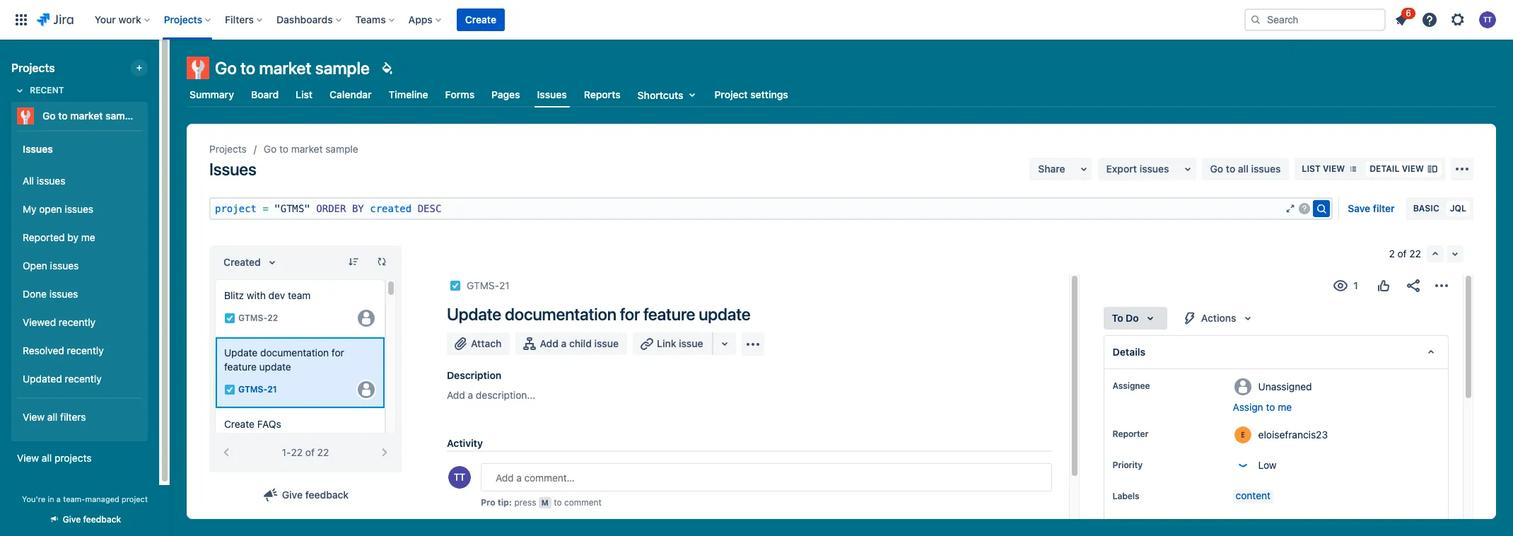 Task type: describe. For each thing, give the bounding box(es) containing it.
link issue
[[657, 337, 704, 349]]

projects link
[[209, 141, 247, 158]]

managed
[[85, 494, 119, 504]]

issues for open issues
[[50, 259, 79, 271]]

0 vertical spatial go to market sample
[[215, 58, 370, 78]]

you're
[[22, 494, 45, 504]]

issues for export issues
[[1140, 163, 1170, 175]]

vote options: no one has voted for this issue yet. image
[[1376, 277, 1393, 294]]

tip:
[[498, 497, 512, 508]]

project = "gtms" order by created desc
[[215, 203, 442, 214]]

recent
[[30, 85, 64, 95]]

reported by me
[[23, 231, 95, 243]]

give feedback for bottommost give feedback button
[[63, 514, 121, 525]]

0 horizontal spatial of
[[305, 446, 315, 458]]

give feedback for give feedback button to the top
[[282, 489, 349, 501]]

detail view
[[1370, 163, 1425, 174]]

viewed recently link
[[17, 308, 142, 337]]

resolved
[[23, 344, 64, 356]]

attach
[[471, 337, 502, 349]]

dashboards
[[277, 13, 333, 25]]

summary
[[190, 88, 234, 100]]

0 vertical spatial market
[[259, 58, 312, 78]]

filter
[[1374, 202, 1395, 214]]

project settings
[[715, 88, 789, 100]]

6
[[1407, 8, 1412, 18]]

teams
[[356, 13, 386, 25]]

summary link
[[187, 82, 237, 108]]

child
[[569, 337, 592, 349]]

to right projects link
[[279, 143, 289, 155]]

add a description...
[[447, 389, 536, 401]]

1 vertical spatial market
[[70, 110, 103, 122]]

2 vertical spatial market
[[291, 143, 323, 155]]

share image
[[1406, 277, 1423, 294]]

view for view all projects
[[17, 452, 39, 464]]

comments
[[514, 457, 564, 469]]

set background color image
[[378, 59, 395, 76]]

issues down all issues link on the left top of page
[[65, 203, 93, 215]]

viewed
[[23, 316, 56, 328]]

0 vertical spatial all
[[1239, 163, 1249, 175]]

me for assign to me
[[1278, 401, 1292, 413]]

link
[[657, 337, 677, 349]]

issue inside "button"
[[679, 337, 704, 349]]

go right projects link
[[264, 143, 277, 155]]

your
[[95, 13, 116, 25]]

create faqs
[[224, 418, 281, 430]]

history button
[[574, 455, 617, 472]]

search image
[[1251, 14, 1262, 25]]

actions image
[[1434, 277, 1451, 294]]

issues for go to market sample link to the top
[[23, 143, 53, 155]]

detail
[[1370, 163, 1400, 174]]

copy link to issue image
[[507, 279, 518, 291]]

view all projects
[[17, 452, 92, 464]]

me for reported by me
[[81, 231, 95, 243]]

0 vertical spatial go to market sample link
[[11, 102, 142, 130]]

view for view all filters
[[23, 411, 45, 423]]

all button
[[483, 455, 504, 472]]

0 vertical spatial sample
[[315, 58, 370, 78]]

1 horizontal spatial documentation
[[505, 304, 617, 324]]

issues inside tab list
[[537, 88, 567, 100]]

shortcuts button
[[635, 82, 703, 108]]

all for projects
[[42, 452, 52, 464]]

work
[[627, 457, 651, 469]]

calendar link
[[327, 82, 375, 108]]

to right open export issues dropdown image
[[1226, 163, 1236, 175]]

profile image of terry turtle image
[[448, 466, 471, 489]]

issue inside button
[[595, 337, 619, 349]]

work log
[[627, 457, 668, 469]]

add a child issue button
[[516, 332, 627, 355]]

give for give feedback button to the top
[[282, 489, 303, 501]]

update inside update documentation for feature update
[[224, 347, 258, 359]]

your work button
[[90, 8, 155, 31]]

2 vertical spatial go to market sample
[[264, 143, 358, 155]]

1 horizontal spatial of
[[1398, 248, 1407, 260]]

create faqs link
[[215, 409, 385, 466]]

team
[[288, 289, 311, 301]]

to up board
[[241, 58, 256, 78]]

1 vertical spatial update
[[259, 361, 291, 373]]

list view
[[1303, 163, 1346, 174]]

1 vertical spatial gtms-21
[[238, 384, 277, 395]]

sort descending image
[[348, 256, 359, 267]]

1 vertical spatial give feedback button
[[40, 508, 130, 531]]

gtms- for blitz with dev team
[[238, 313, 268, 324]]

2
[[1390, 248, 1395, 260]]

team-
[[63, 494, 85, 504]]

low
[[1259, 459, 1277, 471]]

view for list view
[[1323, 163, 1346, 174]]

pro tip: press m to comment
[[481, 497, 602, 508]]

eloisefrancis23
[[1259, 428, 1329, 440]]

0 horizontal spatial feature
[[224, 361, 257, 373]]

description...
[[476, 389, 536, 401]]

0 vertical spatial gtms-21
[[467, 279, 510, 291]]

created
[[224, 256, 261, 268]]

project settings link
[[712, 82, 791, 108]]

0 horizontal spatial 21
[[267, 384, 277, 395]]

JQL query field
[[211, 199, 1286, 219]]

teams button
[[351, 8, 400, 31]]

a for description...
[[468, 389, 473, 401]]

gtms-22
[[238, 313, 278, 324]]

projects button
[[160, 8, 217, 31]]

timeline link
[[386, 82, 431, 108]]

tab list containing issues
[[178, 82, 1505, 108]]

unassigned
[[1259, 380, 1313, 392]]

details element
[[1104, 335, 1449, 369]]

projects for projects "dropdown button"
[[164, 13, 202, 25]]

assign to me
[[1233, 401, 1292, 413]]

issues left list view
[[1252, 163, 1281, 175]]

oldest
[[978, 457, 1008, 469]]

list for list
[[296, 88, 313, 100]]

1 vertical spatial go to market sample
[[42, 110, 139, 122]]

comment
[[564, 497, 602, 508]]

0 vertical spatial for
[[620, 304, 640, 324]]

view for detail view
[[1402, 163, 1425, 174]]

updated recently link
[[17, 365, 142, 393]]

sidebar navigation image
[[154, 57, 185, 85]]

list link
[[293, 82, 316, 108]]

export
[[1107, 163, 1138, 175]]

0 horizontal spatial task image
[[224, 313, 236, 324]]

recently for resolved recently
[[67, 344, 104, 356]]

collapse recent projects image
[[11, 82, 28, 99]]

done
[[23, 288, 47, 300]]

gtms-21 link
[[467, 277, 510, 294]]

1 vertical spatial project
[[122, 494, 148, 504]]

link web pages and more image
[[716, 335, 733, 352]]

pages
[[492, 88, 520, 100]]

2 vertical spatial sample
[[326, 143, 358, 155]]

created
[[370, 203, 412, 214]]

Add a comment… field
[[481, 463, 1052, 492]]

activity
[[447, 437, 483, 449]]

apps button
[[404, 8, 447, 31]]

0 horizontal spatial projects
[[11, 62, 55, 74]]

create project image
[[134, 62, 145, 74]]

open issues
[[23, 259, 79, 271]]

assign to me button
[[1233, 400, 1435, 415]]

open
[[23, 259, 47, 271]]

view all projects link
[[11, 446, 148, 471]]

all for all issues
[[23, 174, 34, 186]]

save filter
[[1348, 202, 1395, 214]]

0 vertical spatial task image
[[450, 280, 461, 291]]

board link
[[248, 82, 282, 108]]

settings
[[751, 88, 789, 100]]

reporter
[[1113, 429, 1149, 439]]

1 horizontal spatial feature
[[644, 304, 695, 324]]

viewed recently
[[23, 316, 96, 328]]

go down recent
[[42, 110, 56, 122]]

to right m
[[554, 497, 562, 508]]

pro
[[481, 497, 496, 508]]

add for add a child issue
[[540, 337, 559, 349]]

filters button
[[221, 8, 268, 31]]

timeline
[[389, 88, 428, 100]]

syntax help image
[[1300, 203, 1311, 214]]

add a child issue
[[540, 337, 619, 349]]

view all filters
[[23, 411, 86, 423]]



Task type: locate. For each thing, give the bounding box(es) containing it.
go to market sample down recent
[[42, 110, 139, 122]]

filters
[[225, 13, 254, 25]]

filters
[[60, 411, 86, 423]]

forms
[[445, 88, 475, 100]]

go to all issues
[[1211, 163, 1281, 175]]

project
[[715, 88, 748, 100]]

gtms-21 up attach
[[467, 279, 510, 291]]

add app image
[[745, 336, 762, 353]]

create for create
[[465, 13, 497, 25]]

export issues button
[[1098, 158, 1197, 180]]

1 horizontal spatial create
[[465, 13, 497, 25]]

1 vertical spatial issues
[[23, 143, 53, 155]]

feature up link
[[644, 304, 695, 324]]

menu bar
[[481, 455, 675, 472]]

market down list link
[[291, 143, 323, 155]]

1-22 of 22
[[282, 446, 329, 458]]

1 vertical spatial all
[[488, 457, 500, 469]]

issues up all issues
[[23, 143, 53, 155]]

done issues link
[[17, 280, 142, 308]]

1 vertical spatial projects
[[11, 62, 55, 74]]

group containing issues
[[17, 130, 142, 440]]

0 horizontal spatial give feedback
[[63, 514, 121, 525]]

0 horizontal spatial gtms-21
[[238, 384, 277, 395]]

1 vertical spatial add
[[447, 389, 465, 401]]

0 vertical spatial feature
[[644, 304, 695, 324]]

newest first image
[[1032, 458, 1044, 469]]

1 horizontal spatial 21
[[499, 279, 510, 291]]

blitz with dev team
[[224, 289, 311, 301]]

2 vertical spatial projects
[[209, 143, 247, 155]]

feedback
[[305, 489, 349, 501], [83, 514, 121, 525]]

resolved recently link
[[17, 337, 142, 365]]

of
[[1398, 248, 1407, 260], [305, 446, 315, 458]]

1 group from the top
[[17, 130, 142, 440]]

1 horizontal spatial go to market sample link
[[264, 141, 358, 158]]

my open issues
[[23, 203, 93, 215]]

1 view from the left
[[1323, 163, 1346, 174]]

apps
[[409, 13, 433, 25]]

all for all
[[488, 457, 500, 469]]

issues inside "group"
[[23, 143, 53, 155]]

add for add a description...
[[447, 389, 465, 401]]

give feedback button down you're in a team-managed project
[[40, 508, 130, 531]]

1 vertical spatial give
[[63, 514, 81, 525]]

project inside the "jql query" field
[[215, 203, 257, 214]]

feedback down managed at the bottom left of page
[[83, 514, 121, 525]]

give for bottommost give feedback button
[[63, 514, 81, 525]]

to right assign
[[1267, 401, 1276, 413]]

attach button
[[447, 332, 510, 355]]

a right 'in'
[[56, 494, 61, 504]]

task image
[[450, 280, 461, 291], [224, 313, 236, 324]]

list right board
[[296, 88, 313, 100]]

group
[[17, 130, 142, 440], [17, 163, 142, 398]]

assignee
[[1113, 381, 1151, 391]]

go right open export issues dropdown image
[[1211, 163, 1224, 175]]

feedback down 1-22 of 22
[[305, 489, 349, 501]]

0 horizontal spatial issue
[[595, 337, 619, 349]]

0 vertical spatial update documentation for feature update
[[447, 304, 751, 324]]

21
[[499, 279, 510, 291], [267, 384, 277, 395]]

1 vertical spatial go to market sample link
[[264, 141, 358, 158]]

oldest first button
[[969, 455, 1052, 472]]

all left projects at the left bottom of page
[[42, 452, 52, 464]]

to down recent
[[58, 110, 68, 122]]

gtms- right task image
[[238, 384, 268, 395]]

appswitcher icon image
[[13, 11, 30, 28]]

issues
[[537, 88, 567, 100], [23, 143, 53, 155], [209, 159, 257, 179]]

recently inside updated recently link
[[65, 372, 102, 385]]

issues right pages
[[537, 88, 567, 100]]

go to market sample link down recent
[[11, 102, 142, 130]]

jql
[[1451, 203, 1467, 214]]

1 vertical spatial of
[[305, 446, 315, 458]]

gtms- left the copy link to issue 'image'
[[467, 279, 500, 291]]

updated
[[23, 372, 62, 385]]

dashboards button
[[272, 8, 347, 31]]

group containing all issues
[[17, 163, 142, 398]]

go to market sample down list link
[[264, 143, 358, 155]]

0 vertical spatial gtms-
[[467, 279, 500, 291]]

updated recently
[[23, 372, 102, 385]]

me right by
[[81, 231, 95, 243]]

0 horizontal spatial project
[[122, 494, 148, 504]]

list inside tab list
[[296, 88, 313, 100]]

1 horizontal spatial issues
[[209, 159, 257, 179]]

update documentation for feature update down gtms-22
[[224, 347, 344, 373]]

all right open export issues dropdown image
[[1239, 163, 1249, 175]]

0 vertical spatial give feedback button
[[254, 484, 357, 506]]

market up list link
[[259, 58, 312, 78]]

0 horizontal spatial update documentation for feature update
[[224, 347, 344, 373]]

primary element
[[8, 0, 1245, 40]]

1 horizontal spatial me
[[1278, 401, 1292, 413]]

issues inside button
[[1140, 163, 1170, 175]]

desc
[[418, 203, 442, 214]]

0 horizontal spatial add
[[447, 389, 465, 401]]

description
[[447, 369, 502, 381]]

recently for viewed recently
[[59, 316, 96, 328]]

gtms-21
[[467, 279, 510, 291], [238, 384, 277, 395]]

go up summary
[[215, 58, 237, 78]]

documentation down gtms-22
[[260, 347, 329, 359]]

update documentation for feature update up child
[[447, 304, 751, 324]]

update down gtms-22
[[224, 347, 258, 359]]

view up you're
[[17, 452, 39, 464]]

issues down the reported by me
[[50, 259, 79, 271]]

a left child
[[561, 337, 567, 349]]

2 vertical spatial all
[[42, 452, 52, 464]]

1 vertical spatial task image
[[224, 313, 236, 324]]

market left add to starred icon
[[70, 110, 103, 122]]

view up search icon
[[1323, 163, 1346, 174]]

issues for done issues
[[49, 288, 78, 300]]

market
[[259, 58, 312, 78], [70, 110, 103, 122], [291, 143, 323, 155]]

content link
[[1233, 489, 1274, 504]]

me
[[81, 231, 95, 243], [1278, 401, 1292, 413]]

a for child
[[561, 337, 567, 349]]

0 vertical spatial update
[[447, 304, 502, 324]]

create inside button
[[465, 13, 497, 25]]

task image down blitz
[[224, 313, 236, 324]]

project right managed at the bottom left of page
[[122, 494, 148, 504]]

recently down the 'viewed recently' link
[[67, 344, 104, 356]]

task image
[[224, 384, 236, 395]]

feature up task image
[[224, 361, 257, 373]]

1 horizontal spatial project
[[215, 203, 257, 214]]

create
[[465, 13, 497, 25], [224, 418, 255, 430]]

1 vertical spatial gtms-
[[238, 313, 268, 324]]

0 vertical spatial give
[[282, 489, 303, 501]]

0 horizontal spatial go to market sample link
[[11, 102, 142, 130]]

1 horizontal spatial update
[[699, 304, 751, 324]]

feature
[[644, 304, 695, 324], [224, 361, 257, 373]]

gtms- for update documentation for feature update
[[238, 384, 268, 395]]

give feedback down you're in a team-managed project
[[63, 514, 121, 525]]

1 vertical spatial feature
[[224, 361, 257, 373]]

view
[[23, 411, 45, 423], [17, 452, 39, 464]]

banner
[[0, 0, 1514, 40]]

order by image
[[264, 254, 281, 271]]

open export issues dropdown image
[[1180, 161, 1197, 178]]

gtms-21 right task image
[[238, 384, 277, 395]]

in
[[48, 494, 54, 504]]

0 horizontal spatial feedback
[[83, 514, 121, 525]]

sample up the calendar
[[315, 58, 370, 78]]

1 issue from the left
[[595, 337, 619, 349]]

update up link web pages and more image
[[699, 304, 751, 324]]

go to all issues link
[[1202, 158, 1290, 180]]

2 view from the left
[[1402, 163, 1425, 174]]

my
[[23, 203, 36, 215]]

give down 1-
[[282, 489, 303, 501]]

add inside button
[[540, 337, 559, 349]]

22
[[1410, 248, 1422, 260], [267, 313, 278, 324], [291, 446, 303, 458], [317, 446, 329, 458]]

a down description
[[468, 389, 473, 401]]

project left =
[[215, 203, 257, 214]]

1 horizontal spatial update documentation for feature update
[[447, 304, 751, 324]]

give feedback button down 1-22 of 22
[[254, 484, 357, 506]]

of right 2
[[1398, 248, 1407, 260]]

list up the syntax help icon
[[1303, 163, 1321, 174]]

view down the 'updated'
[[23, 411, 45, 423]]

create button
[[457, 8, 505, 31]]

notifications image
[[1394, 11, 1410, 28]]

sample left add to starred icon
[[105, 110, 139, 122]]

my open issues link
[[17, 195, 142, 224]]

content
[[1236, 489, 1271, 502]]

2 vertical spatial issues
[[209, 159, 257, 179]]

labels pin to top. only you can see pinned fields. image
[[1143, 491, 1154, 502]]

banner containing your work
[[0, 0, 1514, 40]]

work
[[118, 13, 141, 25]]

feedback for bottommost give feedback button
[[83, 514, 121, 525]]

projects inside projects "dropdown button"
[[164, 13, 202, 25]]

projects down summary link on the left top of the page
[[209, 143, 247, 155]]

to inside button
[[1267, 401, 1276, 413]]

0 vertical spatial a
[[561, 337, 567, 349]]

1 vertical spatial update documentation for feature update
[[224, 347, 344, 373]]

1 horizontal spatial add
[[540, 337, 559, 349]]

done issues
[[23, 288, 78, 300]]

jira image
[[37, 11, 73, 28], [37, 11, 73, 28]]

1 vertical spatial sample
[[105, 110, 139, 122]]

create for create faqs
[[224, 418, 255, 430]]

all right show:
[[488, 457, 500, 469]]

first
[[1011, 457, 1030, 469]]

sample down calendar link
[[326, 143, 358, 155]]

view all filters link
[[17, 403, 142, 431]]

Search field
[[1245, 8, 1386, 31]]

give
[[282, 489, 303, 501], [63, 514, 81, 525]]

issue right child
[[595, 337, 619, 349]]

1 horizontal spatial give feedback button
[[254, 484, 357, 506]]

a
[[561, 337, 567, 349], [468, 389, 473, 401], [56, 494, 61, 504]]

order
[[316, 203, 346, 214]]

shortcuts
[[638, 89, 684, 101]]

add down description
[[447, 389, 465, 401]]

go to market sample link down list link
[[264, 141, 358, 158]]

0 horizontal spatial update
[[224, 347, 258, 359]]

projects for projects link
[[209, 143, 247, 155]]

"gtms"
[[275, 203, 310, 214]]

recently inside "resolved recently" link
[[67, 344, 104, 356]]

all for filters
[[47, 411, 57, 423]]

0 vertical spatial all
[[23, 174, 34, 186]]

21 up attach
[[499, 279, 510, 291]]

0 horizontal spatial view
[[1323, 163, 1346, 174]]

1 horizontal spatial for
[[620, 304, 640, 324]]

1 vertical spatial view
[[17, 452, 39, 464]]

2 issue from the left
[[679, 337, 704, 349]]

recently for updated recently
[[65, 372, 102, 385]]

add
[[540, 337, 559, 349], [447, 389, 465, 401]]

refresh image
[[376, 256, 388, 267]]

0 vertical spatial create
[[465, 13, 497, 25]]

search image
[[1314, 200, 1331, 217]]

create left faqs
[[224, 418, 255, 430]]

issues for projects link
[[209, 159, 257, 179]]

recently inside the 'viewed recently' link
[[59, 316, 96, 328]]

1 horizontal spatial give
[[282, 489, 303, 501]]

go to market sample up list link
[[215, 58, 370, 78]]

0 vertical spatial me
[[81, 231, 95, 243]]

2 horizontal spatial issues
[[537, 88, 567, 100]]

import and bulk change issues image
[[1454, 161, 1471, 178]]

add left child
[[540, 337, 559, 349]]

0 vertical spatial list
[[296, 88, 313, 100]]

view right detail
[[1402, 163, 1425, 174]]

of right 1-
[[305, 446, 315, 458]]

basic
[[1414, 203, 1440, 214]]

issues right export
[[1140, 163, 1170, 175]]

1 horizontal spatial give feedback
[[282, 489, 349, 501]]

m
[[542, 498, 549, 507]]

1 horizontal spatial update
[[447, 304, 502, 324]]

1 vertical spatial list
[[1303, 163, 1321, 174]]

0 vertical spatial feedback
[[305, 489, 349, 501]]

tab list
[[178, 82, 1505, 108]]

update
[[447, 304, 502, 324], [224, 347, 258, 359]]

give feedback button
[[254, 484, 357, 506], [40, 508, 130, 531]]

labels
[[1113, 491, 1140, 502]]

1 vertical spatial feedback
[[83, 514, 121, 525]]

all inside button
[[488, 457, 500, 469]]

issues up viewed recently
[[49, 288, 78, 300]]

documentation up the add a child issue button
[[505, 304, 617, 324]]

issues
[[1140, 163, 1170, 175], [1252, 163, 1281, 175], [37, 174, 65, 186], [65, 203, 93, 215], [50, 259, 79, 271], [49, 288, 78, 300]]

projects up sidebar navigation image
[[164, 13, 202, 25]]

1 horizontal spatial gtms-21
[[467, 279, 510, 291]]

comments button
[[509, 455, 569, 472]]

1 vertical spatial me
[[1278, 401, 1292, 413]]

gtms- down with
[[238, 313, 268, 324]]

give down team- at bottom
[[63, 514, 81, 525]]

me inside button
[[1278, 401, 1292, 413]]

0 vertical spatial recently
[[59, 316, 96, 328]]

recently down "resolved recently" link
[[65, 372, 102, 385]]

issues down projects link
[[209, 159, 257, 179]]

0 vertical spatial add
[[540, 337, 559, 349]]

2 group from the top
[[17, 163, 142, 398]]

issues up "open"
[[37, 174, 65, 186]]

0 vertical spatial update
[[699, 304, 751, 324]]

you're in a team-managed project
[[22, 494, 148, 504]]

21 up faqs
[[267, 384, 277, 395]]

save filter button
[[1340, 197, 1404, 220]]

update down gtms-22
[[259, 361, 291, 373]]

1 horizontal spatial feedback
[[305, 489, 349, 501]]

1 horizontal spatial projects
[[164, 13, 202, 25]]

0 vertical spatial give feedback
[[282, 489, 349, 501]]

1-
[[282, 446, 291, 458]]

view inside view all filters link
[[23, 411, 45, 423]]

0 horizontal spatial a
[[56, 494, 61, 504]]

feedback for give feedback button to the top
[[305, 489, 349, 501]]

0 horizontal spatial issues
[[23, 143, 53, 155]]

menu bar containing all
[[481, 455, 675, 472]]

recently down done issues link
[[59, 316, 96, 328]]

projects up recent
[[11, 62, 55, 74]]

0 vertical spatial documentation
[[505, 304, 617, 324]]

log
[[654, 457, 668, 469]]

0 vertical spatial issues
[[537, 88, 567, 100]]

task image left gtms-21 link
[[450, 280, 461, 291]]

view inside view all projects link
[[17, 452, 39, 464]]

1 horizontal spatial issue
[[679, 337, 704, 349]]

create right apps dropdown button
[[465, 13, 497, 25]]

0 horizontal spatial list
[[296, 88, 313, 100]]

history
[[579, 457, 613, 469]]

0 vertical spatial 21
[[499, 279, 510, 291]]

add to starred image
[[144, 108, 161, 124]]

0 horizontal spatial for
[[332, 347, 344, 359]]

1 horizontal spatial view
[[1402, 163, 1425, 174]]

dev
[[269, 289, 285, 301]]

faqs
[[257, 418, 281, 430]]

settings image
[[1450, 11, 1467, 28]]

board
[[251, 88, 279, 100]]

2 vertical spatial a
[[56, 494, 61, 504]]

press
[[515, 497, 536, 508]]

update documentation for feature update
[[447, 304, 751, 324], [224, 347, 344, 373]]

your profile and settings image
[[1480, 11, 1497, 28]]

update up attach button
[[447, 304, 502, 324]]

all issues link
[[17, 167, 142, 195]]

issue right link
[[679, 337, 704, 349]]

0 vertical spatial view
[[23, 411, 45, 423]]

give feedback down 1-22 of 22
[[282, 489, 349, 501]]

1 vertical spatial give feedback
[[63, 514, 121, 525]]

your work
[[95, 13, 141, 25]]

0 horizontal spatial me
[[81, 231, 95, 243]]

me down unassigned
[[1278, 401, 1292, 413]]

all left filters
[[47, 411, 57, 423]]

all up the my
[[23, 174, 34, 186]]

reported
[[23, 231, 65, 243]]

2 horizontal spatial a
[[561, 337, 567, 349]]

issues for all issues
[[37, 174, 65, 186]]

0 horizontal spatial documentation
[[260, 347, 329, 359]]

1 vertical spatial 21
[[267, 384, 277, 395]]

a inside button
[[561, 337, 567, 349]]

help image
[[1422, 11, 1439, 28]]

list for list view
[[1303, 163, 1321, 174]]

1 vertical spatial recently
[[67, 344, 104, 356]]

0 horizontal spatial all
[[23, 174, 34, 186]]

1 horizontal spatial list
[[1303, 163, 1321, 174]]

view
[[1323, 163, 1346, 174], [1402, 163, 1425, 174]]



Task type: vqa. For each thing, say whether or not it's contained in the screenshot.
[EPIC: inside the Timeline grid
no



